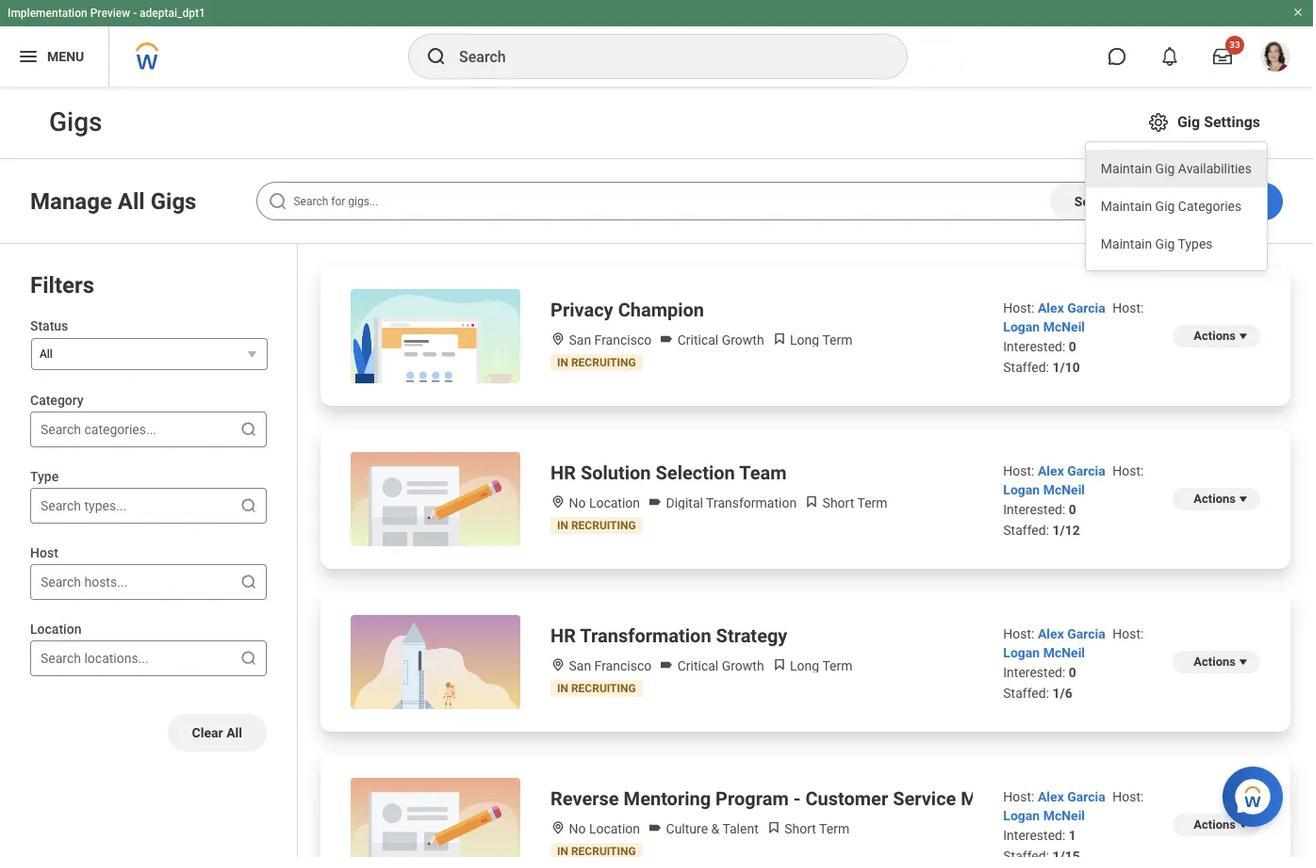 Task type: describe. For each thing, give the bounding box(es) containing it.
location image
[[551, 658, 566, 673]]

location image for hr solution selection team
[[551, 495, 566, 510]]

champion
[[618, 299, 704, 321]]

maintain for maintain gig types
[[1101, 237, 1152, 252]]

hr for hr solution selection team
[[551, 462, 576, 485]]

term for strategy
[[822, 659, 853, 674]]

clear
[[192, 726, 223, 741]]

culture
[[666, 822, 708, 837]]

digital
[[666, 496, 703, 511]]

hr solution selection team
[[551, 462, 787, 485]]

hr transformation strategy
[[551, 625, 788, 648]]

implementation preview -   adeptai_dpt1 banner
[[0, 0, 1313, 87]]

privacy champion link
[[551, 297, 704, 323]]

1/6
[[1053, 686, 1073, 701]]

no for hr
[[569, 496, 586, 511]]

search
[[1075, 194, 1116, 209]]

garcia for hr solution selection team
[[1067, 464, 1106, 479]]

media mylearning image for mentoring
[[766, 821, 781, 836]]

privacy
[[551, 299, 613, 321]]

privacy champion
[[551, 299, 704, 321]]

inbox large image
[[1213, 47, 1232, 66]]

maintain for maintain gig categories
[[1101, 199, 1152, 214]]

alex for hr solution selection team
[[1038, 464, 1064, 479]]

gig settings
[[1177, 113, 1260, 131]]

tag image for champion
[[659, 332, 674, 347]]

gig inside "create gig" button
[[1238, 194, 1258, 209]]

host: alex garcia host: logan mcneil interested: 0 staffed: 1/6
[[1003, 627, 1144, 701]]

all for clear
[[226, 726, 242, 741]]

media mylearning image for champion
[[772, 332, 787, 347]]

0 vertical spatial search image
[[267, 190, 290, 213]]

alex garcia button for reverse mentoring program - customer service management
[[1038, 790, 1109, 805]]

garcia for hr transformation strategy
[[1067, 627, 1106, 642]]

culture & talent
[[663, 822, 759, 837]]

location image for reverse mentoring program - customer service management
[[551, 821, 566, 836]]

logan mcneil button for hr transformation strategy
[[1003, 646, 1085, 661]]

short term for -
[[781, 822, 850, 837]]

mcneil for privacy champion
[[1043, 320, 1085, 335]]

team
[[739, 462, 787, 485]]

mcneil for reverse mentoring program - customer service management
[[1043, 809, 1085, 824]]

manage
[[30, 188, 112, 214]]

location image for privacy champion
[[551, 332, 566, 347]]

tag image for mentoring
[[648, 821, 663, 836]]

mcneil for hr transformation strategy
[[1043, 646, 1085, 661]]

critical growth for champion
[[674, 333, 764, 348]]

0 for strategy
[[1069, 666, 1076, 681]]

search button
[[1050, 183, 1140, 220]]

growth for transformation
[[722, 659, 764, 674]]

in recruiting for champion
[[557, 356, 636, 370]]

solution
[[581, 462, 651, 485]]

critical growth for transformation
[[674, 659, 764, 674]]

search image for host
[[239, 573, 258, 592]]

long for privacy champion
[[790, 333, 819, 348]]

type
[[30, 470, 59, 485]]

logan mcneil button for reverse mentoring program - customer service management
[[1003, 809, 1085, 824]]

reverse mentoring program - customer service management
[[551, 788, 1073, 811]]

status element for solution
[[557, 519, 636, 533]]

profile logan mcneil element
[[1249, 36, 1302, 77]]

critical for champion
[[677, 333, 719, 348]]

hr solution selection team link
[[551, 460, 787, 486]]

host: alex garcia host: logan mcneil interested: 1
[[1003, 790, 1144, 844]]

in recruiting for transformation
[[557, 683, 636, 696]]

interested: for reverse mentoring program - customer service management
[[1003, 829, 1066, 844]]

status element for mentoring
[[557, 846, 636, 858]]

search image inside the "implementation preview -   adeptai_dpt1" banner
[[425, 45, 448, 68]]

no for reverse
[[569, 822, 586, 837]]

maintain gig categories
[[1101, 199, 1242, 214]]

gig for types
[[1155, 237, 1175, 252]]

host: alex garcia host: logan mcneil interested: 0 staffed: 1/12
[[1003, 464, 1144, 538]]

in for hr transformation strategy
[[557, 683, 568, 696]]

in recruiting for solution
[[557, 519, 636, 533]]

term for selection
[[857, 496, 888, 511]]

critical for transformation
[[677, 659, 719, 674]]

location for hr
[[589, 496, 640, 511]]

notifications large image
[[1160, 47, 1179, 66]]

availabilities
[[1178, 161, 1252, 176]]

list containing privacy champion
[[298, 244, 1313, 858]]

mcneil for hr solution selection team
[[1043, 483, 1085, 498]]

strategy
[[716, 625, 788, 648]]

short for -
[[784, 822, 816, 837]]

implementation preview -   adeptai_dpt1
[[8, 7, 205, 20]]

long term for privacy champion
[[787, 333, 853, 348]]

&
[[711, 822, 719, 837]]

search image for type
[[239, 497, 258, 516]]

create gig button
[[1172, 182, 1283, 220]]

logan mcneil button for hr solution selection team
[[1003, 483, 1085, 498]]

in for privacy champion
[[557, 356, 568, 370]]

logan for privacy champion
[[1003, 320, 1040, 335]]

host
[[30, 546, 58, 561]]

- inside banner
[[133, 7, 137, 20]]

program
[[716, 788, 789, 811]]

1
[[1069, 829, 1076, 844]]

logan mcneil button for privacy champion
[[1003, 320, 1085, 335]]

tag image for solution
[[648, 495, 663, 510]]

all for manage
[[118, 188, 145, 214]]

status element for champion
[[557, 356, 636, 370]]

san francisco for champion
[[566, 333, 652, 348]]

location for reverse
[[589, 822, 640, 837]]

gig inside gig settings dropdown button
[[1177, 113, 1200, 131]]

types
[[1178, 237, 1213, 252]]

1/10
[[1053, 360, 1080, 375]]

garcia for privacy champion
[[1067, 301, 1106, 316]]

maintain gig types
[[1101, 237, 1213, 252]]



Task type: locate. For each thing, give the bounding box(es) containing it.
short right media mylearning icon
[[823, 496, 854, 511]]

2 vertical spatial recruiting
[[571, 683, 636, 696]]

critical growth down strategy
[[674, 659, 764, 674]]

host: alex garcia host: logan mcneil interested: 0 staffed: 1/10
[[1003, 301, 1144, 375]]

0 for selection
[[1069, 502, 1076, 518]]

list
[[298, 244, 1313, 858]]

2 vertical spatial staffed:
[[1003, 686, 1049, 701]]

selection
[[656, 462, 735, 485]]

0 vertical spatial short term
[[819, 496, 888, 511]]

recruiting down privacy
[[571, 356, 636, 370]]

term
[[822, 333, 853, 348], [857, 496, 888, 511], [822, 659, 853, 674], [819, 822, 850, 837]]

1 recruiting from the top
[[571, 356, 636, 370]]

2 long term from the top
[[787, 659, 853, 674]]

long term
[[787, 333, 853, 348], [787, 659, 853, 674]]

short down reverse mentoring program - customer service management link
[[784, 822, 816, 837]]

no location for solution
[[566, 496, 640, 511]]

maintain
[[1101, 161, 1152, 176], [1101, 199, 1152, 214], [1101, 237, 1152, 252]]

search image
[[425, 45, 448, 68], [239, 421, 258, 439], [239, 573, 258, 592]]

1 staffed: from the top
[[1003, 360, 1049, 375]]

status element down privacy
[[557, 356, 636, 370]]

recruiting down the solution
[[571, 519, 636, 533]]

mcneil up the 1/6
[[1043, 646, 1085, 661]]

status element down reverse
[[557, 846, 636, 858]]

2 vertical spatial in recruiting
[[557, 683, 636, 696]]

0
[[1069, 339, 1076, 354], [1069, 502, 1076, 518], [1069, 666, 1076, 681]]

1 vertical spatial san
[[569, 659, 591, 674]]

interested: inside host: alex garcia host: logan mcneil interested: 0 staffed: 1/6
[[1003, 666, 1066, 681]]

0 vertical spatial critical growth
[[674, 333, 764, 348]]

gig left the types
[[1155, 237, 1175, 252]]

2 alex from the top
[[1038, 464, 1064, 479]]

2 francisco from the top
[[594, 659, 652, 674]]

gig right create
[[1238, 194, 1258, 209]]

1 vertical spatial transformation
[[580, 625, 711, 648]]

clear all button
[[167, 715, 267, 752]]

1 vertical spatial long
[[790, 659, 819, 674]]

hr for hr transformation strategy
[[551, 625, 576, 648]]

alex garcia button up 1/10
[[1038, 301, 1109, 316]]

interested: up 1/12
[[1003, 502, 1066, 518]]

garcia up 1/12
[[1067, 464, 1106, 479]]

1 vertical spatial search image
[[239, 421, 258, 439]]

recruiting
[[571, 356, 636, 370], [571, 519, 636, 533], [571, 683, 636, 696]]

3 maintain from the top
[[1101, 237, 1152, 252]]

2 logan mcneil button from the top
[[1003, 483, 1085, 498]]

long for hr transformation strategy
[[790, 659, 819, 674]]

critical
[[677, 333, 719, 348], [677, 659, 719, 674]]

search image
[[267, 190, 290, 213], [239, 497, 258, 516], [239, 650, 258, 668]]

0 vertical spatial tag image
[[659, 658, 674, 673]]

create
[[1196, 194, 1235, 209]]

maintain up search button
[[1101, 161, 1152, 176]]

garcia
[[1067, 301, 1106, 316], [1067, 464, 1106, 479], [1067, 627, 1106, 642], [1067, 790, 1106, 805]]

3 0 from the top
[[1069, 666, 1076, 681]]

4 alex from the top
[[1038, 790, 1064, 805]]

2 growth from the top
[[722, 659, 764, 674]]

alex garcia button up 1/12
[[1038, 464, 1109, 479]]

1 vertical spatial maintain
[[1101, 199, 1152, 214]]

alex for hr transformation strategy
[[1038, 627, 1064, 642]]

gig
[[1177, 113, 1200, 131], [1155, 161, 1175, 176], [1238, 194, 1258, 209], [1155, 199, 1175, 214], [1155, 237, 1175, 252]]

gig up the maintain gig categories
[[1155, 161, 1175, 176]]

in recruiting down the solution
[[557, 519, 636, 533]]

2 critical growth from the top
[[674, 659, 764, 674]]

media mylearning image
[[772, 332, 787, 347], [772, 658, 787, 673], [766, 821, 781, 836]]

status element for transformation
[[557, 683, 636, 696]]

1 san francisco from the top
[[566, 333, 652, 348]]

growth
[[722, 333, 764, 348], [722, 659, 764, 674]]

3 logan mcneil button from the top
[[1003, 646, 1085, 661]]

logan
[[1003, 320, 1040, 335], [1003, 483, 1040, 498], [1003, 646, 1040, 661], [1003, 809, 1040, 824]]

2 san francisco from the top
[[566, 659, 652, 674]]

0 vertical spatial growth
[[722, 333, 764, 348]]

1 vertical spatial tag image
[[648, 495, 663, 510]]

interested: inside host: alex garcia host: logan mcneil interested: 0 staffed: 1/12
[[1003, 502, 1066, 518]]

0 vertical spatial search image
[[425, 45, 448, 68]]

staffed:
[[1003, 360, 1049, 375], [1003, 523, 1049, 538], [1003, 686, 1049, 701]]

alex garcia button for hr solution selection team
[[1038, 464, 1109, 479]]

1 vertical spatial recruiting
[[571, 519, 636, 533]]

garcia for reverse mentoring program - customer service management
[[1067, 790, 1106, 805]]

2 mcneil from the top
[[1043, 483, 1085, 498]]

0 vertical spatial transformation
[[706, 496, 797, 511]]

0 vertical spatial media mylearning image
[[772, 332, 787, 347]]

long
[[790, 333, 819, 348], [790, 659, 819, 674]]

1 interested: from the top
[[1003, 339, 1066, 354]]

francisco for champion
[[594, 333, 652, 348]]

staffed: for strategy
[[1003, 686, 1049, 701]]

gig up maintain gig types
[[1155, 199, 1175, 214]]

hr up location icon
[[551, 625, 576, 648]]

mcneil up 1
[[1043, 809, 1085, 824]]

interested: for hr transformation strategy
[[1003, 666, 1066, 681]]

francisco for transformation
[[594, 659, 652, 674]]

0 vertical spatial critical
[[677, 333, 719, 348]]

alex garcia button
[[1038, 301, 1109, 316], [1038, 464, 1109, 479], [1038, 627, 1109, 642], [1038, 790, 1109, 805]]

gigs
[[151, 188, 197, 214]]

1 francisco from the top
[[594, 333, 652, 348]]

staffed: inside host: alex garcia host: logan mcneil interested: 0 staffed: 1/12
[[1003, 523, 1049, 538]]

0 vertical spatial san francisco
[[566, 333, 652, 348]]

1 vertical spatial staffed:
[[1003, 523, 1049, 538]]

0 inside host: alex garcia host: logan mcneil interested: 0 staffed: 1/10
[[1069, 339, 1076, 354]]

gig for categories
[[1155, 199, 1175, 214]]

transformation for digital
[[706, 496, 797, 511]]

4 garcia from the top
[[1067, 790, 1106, 805]]

all left gigs
[[118, 188, 145, 214]]

-
[[133, 7, 137, 20], [793, 788, 801, 811]]

tag image down champion
[[659, 332, 674, 347]]

interested:
[[1003, 339, 1066, 354], [1003, 502, 1066, 518], [1003, 666, 1066, 681], [1003, 829, 1066, 844]]

alex inside the host: alex garcia host: logan mcneil interested: 1
[[1038, 790, 1064, 805]]

2 vertical spatial location image
[[551, 821, 566, 836]]

1 vertical spatial in
[[557, 519, 568, 533]]

2 vertical spatial media mylearning image
[[766, 821, 781, 836]]

clear all
[[192, 726, 242, 741]]

1 vertical spatial critical growth
[[674, 659, 764, 674]]

tag image down mentoring
[[648, 821, 663, 836]]

mcneil inside the host: alex garcia host: logan mcneil interested: 1
[[1043, 809, 1085, 824]]

- right preview
[[133, 7, 137, 20]]

reverse
[[551, 788, 619, 811]]

3 logan from the top
[[1003, 646, 1040, 661]]

growth for champion
[[722, 333, 764, 348]]

tag image
[[659, 658, 674, 673], [648, 821, 663, 836]]

garcia inside host: alex garcia host: logan mcneil interested: 0 staffed: 1/10
[[1067, 301, 1106, 316]]

san for hr
[[569, 659, 591, 674]]

francisco down privacy champion link
[[594, 333, 652, 348]]

2 maintain from the top
[[1101, 199, 1152, 214]]

location down host
[[30, 622, 81, 637]]

search image for location
[[239, 650, 258, 668]]

3 alex from the top
[[1038, 627, 1064, 642]]

0 horizontal spatial -
[[133, 7, 137, 20]]

3 in from the top
[[557, 683, 568, 696]]

1 alex from the top
[[1038, 301, 1064, 316]]

4 logan mcneil button from the top
[[1003, 809, 1085, 824]]

in recruiting
[[557, 356, 636, 370], [557, 519, 636, 533], [557, 683, 636, 696]]

1 alex garcia button from the top
[[1038, 301, 1109, 316]]

2 interested: from the top
[[1003, 502, 1066, 518]]

1 vertical spatial location image
[[551, 495, 566, 510]]

search image for category
[[239, 421, 258, 439]]

1 maintain from the top
[[1101, 161, 1152, 176]]

status element down location icon
[[557, 683, 636, 696]]

- right program
[[793, 788, 801, 811]]

gear image
[[1147, 111, 1170, 134]]

1 in recruiting from the top
[[557, 356, 636, 370]]

short
[[823, 496, 854, 511], [784, 822, 816, 837]]

0 vertical spatial -
[[133, 7, 137, 20]]

2 garcia from the top
[[1067, 464, 1106, 479]]

critical growth
[[674, 333, 764, 348], [674, 659, 764, 674]]

filters
[[30, 272, 94, 299]]

1 vertical spatial location
[[30, 622, 81, 637]]

logan inside host: alex garcia host: logan mcneil interested: 0 staffed: 1/10
[[1003, 320, 1040, 335]]

maintain gig availabilities
[[1101, 161, 1252, 176]]

0 up 1/12
[[1069, 502, 1076, 518]]

talent
[[722, 822, 759, 837]]

1 long term from the top
[[787, 333, 853, 348]]

short for team
[[823, 496, 854, 511]]

san down privacy
[[569, 333, 591, 348]]

alex garcia button up 1
[[1038, 790, 1109, 805]]

all
[[118, 188, 145, 214], [226, 726, 242, 741]]

2 vertical spatial search image
[[239, 573, 258, 592]]

maintain up maintain gig types
[[1101, 199, 1152, 214]]

1 hr from the top
[[551, 462, 576, 485]]

logan mcneil button
[[1003, 320, 1085, 335], [1003, 483, 1085, 498], [1003, 646, 1085, 661], [1003, 809, 1085, 824]]

1 vertical spatial in recruiting
[[557, 519, 636, 533]]

0 inside host: alex garcia host: logan mcneil interested: 0 staffed: 1/12
[[1069, 502, 1076, 518]]

1/12
[[1053, 523, 1080, 538]]

1 vertical spatial tag image
[[648, 821, 663, 836]]

2 hr from the top
[[551, 625, 576, 648]]

mcneil
[[1043, 320, 1085, 335], [1043, 483, 1085, 498], [1043, 646, 1085, 661], [1043, 809, 1085, 824]]

2 in recruiting from the top
[[557, 519, 636, 533]]

no location down reverse
[[566, 822, 640, 837]]

logan for hr transformation strategy
[[1003, 646, 1040, 661]]

interested: up 1/10
[[1003, 339, 1066, 354]]

3 status element from the top
[[557, 683, 636, 696]]

tag image down hr transformation strategy link
[[659, 658, 674, 673]]

mentoring
[[624, 788, 711, 811]]

maintain for maintain gig availabilities
[[1101, 161, 1152, 176]]

short term for team
[[819, 496, 888, 511]]

2 vertical spatial maintain
[[1101, 237, 1152, 252]]

1 vertical spatial all
[[226, 726, 242, 741]]

logan mcneil button up 1/10
[[1003, 320, 1085, 335]]

1 vertical spatial search image
[[239, 497, 258, 516]]

2 san from the top
[[569, 659, 591, 674]]

1 critical from the top
[[677, 333, 719, 348]]

0 vertical spatial recruiting
[[571, 356, 636, 370]]

1 vertical spatial short term
[[781, 822, 850, 837]]

adeptai_dpt1
[[140, 7, 205, 20]]

1 horizontal spatial -
[[793, 788, 801, 811]]

san right location icon
[[569, 659, 591, 674]]

interested: up the 1/6
[[1003, 666, 1066, 681]]

no location for mentoring
[[566, 822, 640, 837]]

0 vertical spatial francisco
[[594, 333, 652, 348]]

0 vertical spatial no location
[[566, 496, 640, 511]]

logan mcneil button up 1
[[1003, 809, 1085, 824]]

0 vertical spatial staffed:
[[1003, 360, 1049, 375]]

garcia up 1
[[1067, 790, 1106, 805]]

1 location image from the top
[[551, 332, 566, 347]]

settings
[[1204, 113, 1260, 131]]

preview
[[90, 7, 130, 20]]

1 vertical spatial media mylearning image
[[772, 658, 787, 673]]

management
[[961, 788, 1073, 811]]

2 vertical spatial 0
[[1069, 666, 1076, 681]]

2 recruiting from the top
[[571, 519, 636, 533]]

logan inside host: alex garcia host: logan mcneil interested: 0 staffed: 1/6
[[1003, 646, 1040, 661]]

0 vertical spatial long
[[790, 333, 819, 348]]

1 horizontal spatial short
[[823, 496, 854, 511]]

1 no from the top
[[569, 496, 586, 511]]

1 status element from the top
[[557, 356, 636, 370]]

in recruiting down location icon
[[557, 683, 636, 696]]

san
[[569, 333, 591, 348], [569, 659, 591, 674]]

3 garcia from the top
[[1067, 627, 1106, 642]]

interested: for privacy champion
[[1003, 339, 1066, 354]]

1 critical growth from the top
[[674, 333, 764, 348]]

long term for hr transformation strategy
[[787, 659, 853, 674]]

location down the solution
[[589, 496, 640, 511]]

staffed: left 1/12
[[1003, 523, 1049, 538]]

recruiting for transformation
[[571, 683, 636, 696]]

2 critical from the top
[[677, 659, 719, 674]]

1 vertical spatial no
[[569, 822, 586, 837]]

status element
[[557, 356, 636, 370], [557, 519, 636, 533], [557, 683, 636, 696], [557, 846, 636, 858]]

transformation
[[706, 496, 797, 511], [580, 625, 711, 648]]

2 no location from the top
[[566, 822, 640, 837]]

reverse mentoring program - customer service management link
[[551, 786, 1073, 813]]

1 vertical spatial short
[[784, 822, 816, 837]]

garcia inside the host: alex garcia host: logan mcneil interested: 1
[[1067, 790, 1106, 805]]

interested: inside host: alex garcia host: logan mcneil interested: 0 staffed: 1/10
[[1003, 339, 1066, 354]]

tag image left digital
[[648, 495, 663, 510]]

1 long from the top
[[790, 333, 819, 348]]

san for privacy
[[569, 333, 591, 348]]

0 vertical spatial location
[[589, 496, 640, 511]]

garcia inside host: alex garcia host: logan mcneil interested: 0 staffed: 1/6
[[1067, 627, 1106, 642]]

4 logan from the top
[[1003, 809, 1040, 824]]

0 vertical spatial in
[[557, 356, 568, 370]]

critical down champion
[[677, 333, 719, 348]]

in
[[557, 356, 568, 370], [557, 519, 568, 533], [557, 683, 568, 696]]

4 alex garcia button from the top
[[1038, 790, 1109, 805]]

1 garcia from the top
[[1067, 301, 1106, 316]]

term for program
[[819, 822, 850, 837]]

Search text field
[[257, 182, 1141, 221]]

2 0 from the top
[[1069, 502, 1076, 518]]

mcneil inside host: alex garcia host: logan mcneil interested: 0 staffed: 1/12
[[1043, 483, 1085, 498]]

1 no location from the top
[[566, 496, 640, 511]]

2 location image from the top
[[551, 495, 566, 510]]

3 in recruiting from the top
[[557, 683, 636, 696]]

logan inside host: alex garcia host: logan mcneil interested: 0 staffed: 1/12
[[1003, 483, 1040, 498]]

status element down the solution
[[557, 519, 636, 533]]

1 vertical spatial hr
[[551, 625, 576, 648]]

francisco down hr transformation strategy
[[594, 659, 652, 674]]

4 interested: from the top
[[1003, 829, 1066, 844]]

0 horizontal spatial short
[[784, 822, 816, 837]]

2 vertical spatial search image
[[239, 650, 258, 668]]

status
[[30, 319, 68, 334]]

gig right gear image
[[1177, 113, 1200, 131]]

garcia inside host: alex garcia host: logan mcneil interested: 0 staffed: 1/12
[[1067, 464, 1106, 479]]

no down reverse
[[569, 822, 586, 837]]

short term
[[819, 496, 888, 511], [781, 822, 850, 837]]

alex for reverse mentoring program - customer service management
[[1038, 790, 1064, 805]]

4 status element from the top
[[557, 846, 636, 858]]

recruiting for solution
[[571, 519, 636, 533]]

1 vertical spatial francisco
[[594, 659, 652, 674]]

in for hr solution selection team
[[557, 519, 568, 533]]

interested: for hr solution selection team
[[1003, 502, 1066, 518]]

0 vertical spatial maintain
[[1101, 161, 1152, 176]]

mcneil inside host: alex garcia host: logan mcneil interested: 0 staffed: 1/10
[[1043, 320, 1085, 335]]

recruiting for champion
[[571, 356, 636, 370]]

hr
[[551, 462, 576, 485], [551, 625, 576, 648]]

hr left the solution
[[551, 462, 576, 485]]

alex garcia button up the 1/6
[[1038, 627, 1109, 642]]

2 status element from the top
[[557, 519, 636, 533]]

customer
[[805, 788, 888, 811]]

0 up the 1/6
[[1069, 666, 1076, 681]]

logan for reverse mentoring program - customer service management
[[1003, 809, 1040, 824]]

alex inside host: alex garcia host: logan mcneil interested: 0 staffed: 1/12
[[1038, 464, 1064, 479]]

logan mcneil button up 1/12
[[1003, 483, 1085, 498]]

tag image for transformation
[[659, 658, 674, 673]]

mcneil up 1/12
[[1043, 483, 1085, 498]]

1 vertical spatial san francisco
[[566, 659, 652, 674]]

2 staffed: from the top
[[1003, 523, 1049, 538]]

alex inside host: alex garcia host: logan mcneil interested: 0 staffed: 1/10
[[1038, 301, 1064, 316]]

1 vertical spatial critical
[[677, 659, 719, 674]]

1 in from the top
[[557, 356, 568, 370]]

0 inside host: alex garcia host: logan mcneil interested: 0 staffed: 1/6
[[1069, 666, 1076, 681]]

2 alex garcia button from the top
[[1038, 464, 1109, 479]]

logan for hr solution selection team
[[1003, 483, 1040, 498]]

interested: inside the host: alex garcia host: logan mcneil interested: 1
[[1003, 829, 1066, 844]]

recruiting down hr transformation strategy link
[[571, 683, 636, 696]]

mcneil up 1/10
[[1043, 320, 1085, 335]]

all inside button
[[226, 726, 242, 741]]

garcia up the 1/6
[[1067, 627, 1106, 642]]

1 mcneil from the top
[[1043, 320, 1085, 335]]

2 vertical spatial in
[[557, 683, 568, 696]]

1 0 from the top
[[1069, 339, 1076, 354]]

maintain down search button
[[1101, 237, 1152, 252]]

media mylearning image
[[804, 495, 819, 510]]

2 in from the top
[[557, 519, 568, 533]]

transformation for hr
[[580, 625, 711, 648]]

mcneil inside host: alex garcia host: logan mcneil interested: 0 staffed: 1/6
[[1043, 646, 1085, 661]]

location down reverse
[[589, 822, 640, 837]]

0 vertical spatial short
[[823, 496, 854, 511]]

gig for availabilities
[[1155, 161, 1175, 176]]

0 vertical spatial in recruiting
[[557, 356, 636, 370]]

0 vertical spatial all
[[118, 188, 145, 214]]

0 up 1/10
[[1069, 339, 1076, 354]]

alex inside host: alex garcia host: logan mcneil interested: 0 staffed: 1/6
[[1038, 627, 1064, 642]]

1 logan from the top
[[1003, 320, 1040, 335]]

2 vertical spatial location
[[589, 822, 640, 837]]

alex garcia button for privacy champion
[[1038, 301, 1109, 316]]

2 long from the top
[[790, 659, 819, 674]]

3 recruiting from the top
[[571, 683, 636, 696]]

1 san from the top
[[569, 333, 591, 348]]

no down the solution
[[569, 496, 586, 511]]

staffed: inside host: alex garcia host: logan mcneil interested: 0 staffed: 1/6
[[1003, 686, 1049, 701]]

0 vertical spatial location image
[[551, 332, 566, 347]]

critical down hr transformation strategy
[[677, 659, 719, 674]]

in recruiting down privacy
[[557, 356, 636, 370]]

0 horizontal spatial all
[[118, 188, 145, 214]]

logan inside the host: alex garcia host: logan mcneil interested: 1
[[1003, 809, 1040, 824]]

staffed: left 1/10
[[1003, 360, 1049, 375]]

san francisco for transformation
[[566, 659, 652, 674]]

staffed: inside host: alex garcia host: logan mcneil interested: 0 staffed: 1/10
[[1003, 360, 1049, 375]]

hr transformation strategy link
[[551, 623, 788, 650]]

alex
[[1038, 301, 1064, 316], [1038, 464, 1064, 479], [1038, 627, 1064, 642], [1038, 790, 1064, 805]]

alex for privacy champion
[[1038, 301, 1064, 316]]

1 vertical spatial long term
[[787, 659, 853, 674]]

1 growth from the top
[[722, 333, 764, 348]]

0 vertical spatial hr
[[551, 462, 576, 485]]

alex garcia button for hr transformation strategy
[[1038, 627, 1109, 642]]

gig settings button
[[1140, 104, 1268, 141]]

host:
[[1003, 301, 1035, 316], [1113, 301, 1144, 316], [1003, 464, 1035, 479], [1113, 464, 1144, 479], [1003, 627, 1035, 642], [1113, 627, 1144, 642], [1003, 790, 1035, 805], [1113, 790, 1144, 805]]

no
[[569, 496, 586, 511], [569, 822, 586, 837]]

san francisco down privacy champion link
[[566, 333, 652, 348]]

2 logan from the top
[[1003, 483, 1040, 498]]

categories
[[1178, 199, 1242, 214]]

location image
[[551, 332, 566, 347], [551, 495, 566, 510], [551, 821, 566, 836]]

manage all gigs
[[30, 188, 197, 214]]

staffed: left the 1/6
[[1003, 686, 1049, 701]]

san francisco down hr transformation strategy link
[[566, 659, 652, 674]]

garcia up 1/10
[[1067, 301, 1106, 316]]

1 vertical spatial no location
[[566, 822, 640, 837]]

close environment banner image
[[1292, 7, 1304, 18]]

interested: left 1
[[1003, 829, 1066, 844]]

create gig
[[1196, 194, 1258, 209]]

implementation
[[8, 7, 87, 20]]

location
[[589, 496, 640, 511], [30, 622, 81, 637], [589, 822, 640, 837]]

logan mcneil button up the 1/6
[[1003, 646, 1085, 661]]

francisco
[[594, 333, 652, 348], [594, 659, 652, 674]]

0 vertical spatial no
[[569, 496, 586, 511]]

0 vertical spatial san
[[569, 333, 591, 348]]

3 alex garcia button from the top
[[1038, 627, 1109, 642]]

0 vertical spatial tag image
[[659, 332, 674, 347]]

0 vertical spatial long term
[[787, 333, 853, 348]]

media mylearning image for transformation
[[772, 658, 787, 673]]

1 horizontal spatial all
[[226, 726, 242, 741]]

digital transformation
[[663, 496, 797, 511]]

1 vertical spatial -
[[793, 788, 801, 811]]

0 vertical spatial 0
[[1069, 339, 1076, 354]]

no location
[[566, 496, 640, 511], [566, 822, 640, 837]]

category
[[30, 393, 84, 408]]

no location down the solution
[[566, 496, 640, 511]]

1 logan mcneil button from the top
[[1003, 320, 1085, 335]]

critical growth down champion
[[674, 333, 764, 348]]

staffed: for selection
[[1003, 523, 1049, 538]]

1 vertical spatial growth
[[722, 659, 764, 674]]

2 no from the top
[[569, 822, 586, 837]]

3 interested: from the top
[[1003, 666, 1066, 681]]

service
[[893, 788, 956, 811]]

4 mcneil from the top
[[1043, 809, 1085, 824]]

3 mcneil from the top
[[1043, 646, 1085, 661]]

san francisco
[[566, 333, 652, 348], [566, 659, 652, 674]]

tag image
[[659, 332, 674, 347], [648, 495, 663, 510]]

3 staffed: from the top
[[1003, 686, 1049, 701]]

3 location image from the top
[[551, 821, 566, 836]]

1 vertical spatial 0
[[1069, 502, 1076, 518]]

all right clear
[[226, 726, 242, 741]]



Task type: vqa. For each thing, say whether or not it's contained in the screenshot.


